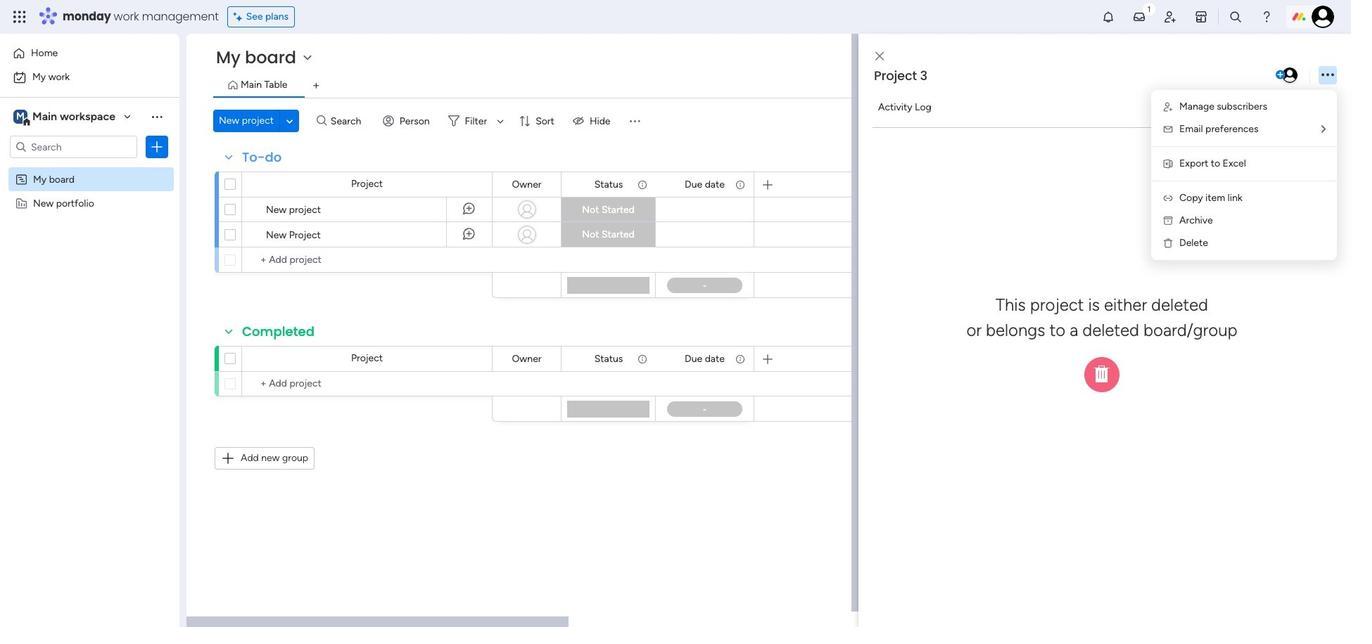 Task type: describe. For each thing, give the bounding box(es) containing it.
1 image
[[1143, 1, 1156, 17]]

see plans image
[[233, 9, 246, 25]]

0 vertical spatial jacob simon image
[[1312, 6, 1335, 28]]

invite members image
[[1164, 10, 1178, 24]]

export to excel image
[[1163, 158, 1174, 170]]

workspace options image
[[150, 110, 164, 124]]

v2 search image
[[317, 113, 327, 129]]

help image
[[1260, 10, 1274, 24]]

close image
[[876, 51, 884, 62]]

email preferences image
[[1163, 124, 1174, 135]]

Search field
[[327, 111, 369, 131]]

notifications image
[[1102, 10, 1116, 24]]

1 vertical spatial jacob simon image
[[1281, 66, 1299, 84]]

monday marketplace image
[[1195, 10, 1209, 24]]

arrow down image
[[492, 113, 509, 130]]



Task type: locate. For each thing, give the bounding box(es) containing it.
copy item link image
[[1163, 193, 1174, 204]]

add view image
[[313, 81, 319, 91]]

angle down image
[[286, 116, 293, 126]]

delete image
[[1163, 238, 1174, 249]]

search everything image
[[1229, 10, 1243, 24]]

tab list
[[213, 75, 1323, 98]]

workspace image
[[13, 109, 27, 125]]

1 horizontal spatial jacob simon image
[[1312, 6, 1335, 28]]

list arrow image
[[1322, 125, 1326, 134]]

jacob simon image
[[1312, 6, 1335, 28], [1281, 66, 1299, 84]]

archive image
[[1163, 215, 1174, 227]]

Search in workspace field
[[30, 139, 118, 155]]

jacob simon image right help icon
[[1312, 6, 1335, 28]]

options image
[[1322, 66, 1335, 85]]

workspace selection element
[[13, 108, 118, 127]]

manage subscribers image
[[1163, 101, 1174, 113]]

dapulse addbtn image
[[1276, 70, 1285, 80]]

select product image
[[13, 10, 27, 24]]

None field
[[871, 67, 1273, 85], [239, 149, 285, 167], [509, 177, 545, 193], [591, 177, 627, 193], [681, 177, 729, 193], [239, 323, 318, 341], [509, 352, 545, 367], [591, 352, 627, 367], [681, 352, 729, 367], [871, 67, 1273, 85], [239, 149, 285, 167], [509, 177, 545, 193], [591, 177, 627, 193], [681, 177, 729, 193], [239, 323, 318, 341], [509, 352, 545, 367], [591, 352, 627, 367], [681, 352, 729, 367]]

column information image
[[735, 179, 746, 190], [637, 354, 648, 365], [735, 354, 746, 365]]

option
[[8, 42, 171, 65], [8, 66, 171, 89], [0, 166, 180, 169]]

1 vertical spatial option
[[8, 66, 171, 89]]

column information image
[[637, 179, 648, 190]]

2 vertical spatial option
[[0, 166, 180, 169]]

0 horizontal spatial jacob simon image
[[1281, 66, 1299, 84]]

jacob simon image left options image
[[1281, 66, 1299, 84]]

0 vertical spatial option
[[8, 42, 171, 65]]

list box
[[0, 164, 180, 405]]

menu
[[1152, 90, 1337, 260]]

menu image
[[628, 114, 642, 128]]

options image
[[150, 140, 164, 154]]

update feed image
[[1133, 10, 1147, 24]]

tab
[[305, 75, 328, 97]]



Task type: vqa. For each thing, say whether or not it's contained in the screenshot.
Boost your workflow in minutes with ready-made templates
no



